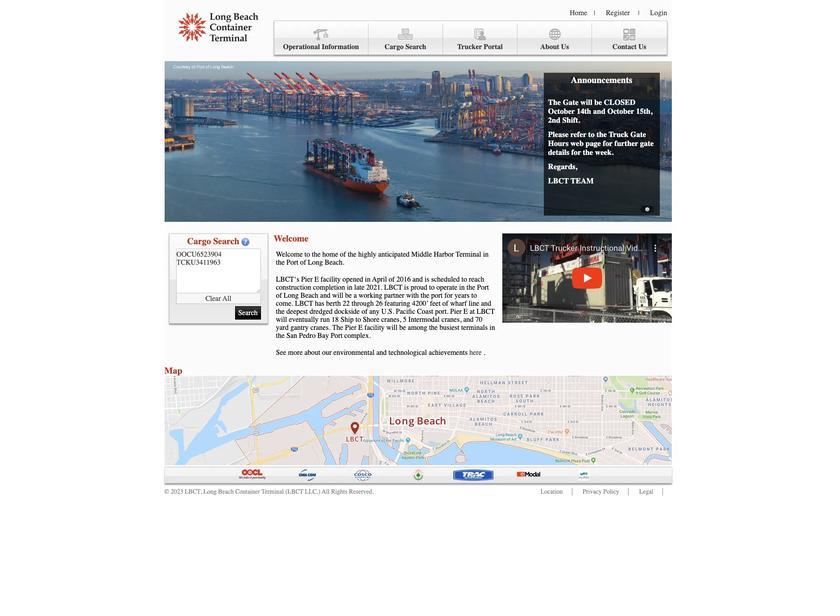 Task type: describe. For each thing, give the bounding box(es) containing it.
1 vertical spatial be
[[345, 292, 352, 300]]

anticipated
[[379, 251, 410, 259]]

among
[[408, 324, 428, 332]]

operational information
[[283, 43, 359, 51]]

1 horizontal spatial for
[[572, 148, 582, 157]]

trucker portal link
[[443, 23, 518, 55]]

cranes.
[[311, 324, 331, 332]]

home link
[[570, 9, 588, 17]]

welcome for welcome to the home of the highly anticipated middle harbor terminal in the port of long beach.
[[276, 251, 303, 259]]

feet
[[430, 300, 441, 308]]

late
[[355, 284, 365, 292]]

has
[[315, 300, 325, 308]]

lbct left has on the left
[[295, 300, 313, 308]]

for inside lbct's pier e facility opened in april of 2016 and is scheduled to reach construction completion in late 2021.  lbct is proud to operate in the port of long beach and will be a working partner with the port for years to come.  lbct has berth 22 through 26 featuring 4200' feet of wharf line and the deepest dredged dockside of any u.s. pacific coast port. pier e at lbct will eventually run 18 ship to shore cranes, 5 intermodal cranes, and 70 yard gantry cranes. the pier e facility will be among the busiest terminals in the san pedro bay port complex.
[[445, 292, 453, 300]]

in right 70
[[490, 324, 496, 332]]

1 vertical spatial pier
[[451, 308, 462, 316]]

information
[[322, 43, 359, 51]]

yard
[[276, 324, 289, 332]]

2021.
[[367, 284, 383, 292]]

contact us
[[613, 43, 647, 51]]

refer
[[571, 130, 587, 139]]

in right operate
[[460, 284, 465, 292]]

scheduled
[[432, 276, 460, 284]]

any
[[370, 308, 380, 316]]

14th and
[[577, 107, 606, 116]]

eventually
[[289, 316, 319, 324]]

2nd
[[549, 116, 561, 125]]

hours
[[549, 139, 569, 148]]

2 | from the left
[[639, 9, 640, 17]]

wharf
[[451, 300, 467, 308]]

0 horizontal spatial pier
[[301, 276, 313, 284]]

bay
[[318, 332, 329, 340]]

san
[[287, 332, 297, 340]]

map
[[165, 366, 182, 376]]

2 october from the left
[[608, 107, 635, 116]]

1 horizontal spatial facility
[[365, 324, 385, 332]]

the gate will be closed october 14th and october 15th, 2nd shift.
[[549, 98, 653, 125]]

beach inside lbct's pier e facility opened in april of 2016 and is scheduled to reach construction completion in late 2021.  lbct is proud to operate in the port of long beach and will be a working partner with the port for years to come.  lbct has berth 22 through 26 featuring 4200' feet of wharf line and the deepest dredged dockside of any u.s. pacific coast port. pier e at lbct will eventually run 18 ship to shore cranes, 5 intermodal cranes, and 70 yard gantry cranes. the pier e facility will be among the busiest terminals in the san pedro bay port complex.
[[301, 292, 319, 300]]

2 horizontal spatial port
[[478, 284, 489, 292]]

a
[[354, 292, 357, 300]]

home
[[323, 251, 339, 259]]

0 horizontal spatial is
[[404, 284, 409, 292]]

clear all button
[[176, 293, 261, 304]]

privacy policy link
[[583, 488, 620, 496]]

at
[[470, 308, 475, 316]]

0 horizontal spatial cargo search
[[187, 236, 240, 247]]

more
[[288, 349, 303, 357]]

announcements
[[571, 75, 633, 85]]

the left 'port'
[[421, 292, 430, 300]]

reach
[[469, 276, 485, 284]]

Enter container numbers and/ or booking numbers. text field
[[176, 249, 261, 293]]

be inside the gate will be closed october 14th and october 15th, 2nd shift.
[[595, 98, 603, 107]]

team
[[571, 176, 594, 185]]

lbct team
[[549, 176, 594, 185]]

cargo search inside menu bar
[[385, 43, 427, 51]]

our
[[322, 349, 332, 357]]

of down lbct's
[[276, 292, 282, 300]]

1 cranes, from the left
[[382, 316, 402, 324]]

details
[[549, 148, 570, 157]]

© 2023 lbct, long beach container terminal (lbct llc.) all rights reserved.
[[165, 488, 374, 496]]

gate inside the gate will be closed october 14th and october 15th, 2nd shift.
[[563, 98, 579, 107]]

closed
[[605, 98, 636, 107]]

the left highly
[[348, 251, 357, 259]]

cargo inside menu bar
[[385, 43, 404, 51]]

the right among
[[429, 324, 438, 332]]

dockside
[[335, 308, 360, 316]]

privacy
[[583, 488, 602, 496]]

1 vertical spatial beach
[[218, 488, 234, 496]]

operational information link
[[274, 23, 369, 55]]

2 horizontal spatial e
[[464, 308, 468, 316]]

and left 70
[[464, 316, 474, 324]]

u.s.
[[382, 308, 394, 316]]

working
[[359, 292, 383, 300]]

search inside cargo search link
[[406, 43, 427, 51]]

0 vertical spatial facility
[[321, 276, 341, 284]]

5
[[403, 316, 407, 324]]

login link
[[651, 9, 668, 17]]

privacy policy
[[583, 488, 620, 496]]

2 vertical spatial port
[[331, 332, 343, 340]]

the up lbct's
[[276, 259, 285, 267]]

shore
[[363, 316, 380, 324]]

container
[[236, 488, 260, 496]]

will left 5
[[387, 324, 398, 332]]

70
[[476, 316, 483, 324]]

and right line
[[482, 300, 492, 308]]

see more about our environmental and technological achievements here .
[[276, 349, 486, 357]]

here
[[470, 349, 482, 357]]

deepest
[[287, 308, 308, 316]]

menu bar containing operational information
[[274, 21, 668, 55]]

to left reach
[[462, 276, 468, 284]]

18
[[332, 316, 339, 324]]

lbct down regards,​
[[549, 176, 569, 185]]

1 vertical spatial search
[[213, 236, 240, 247]]

portal
[[484, 43, 503, 51]]

cargo search link
[[369, 23, 443, 55]]

1 horizontal spatial is
[[425, 276, 430, 284]]

the left truck
[[597, 130, 607, 139]]

achievements
[[429, 349, 468, 357]]

1 horizontal spatial pier
[[345, 324, 357, 332]]

lbct's
[[276, 276, 300, 284]]

port.
[[436, 308, 449, 316]]

©
[[165, 488, 169, 496]]

shift.
[[563, 116, 581, 125]]

will inside the gate will be closed october 14th and october 15th, 2nd shift.
[[581, 98, 593, 107]]

through
[[352, 300, 374, 308]]

operational
[[283, 43, 320, 51]]

berth
[[326, 300, 341, 308]]

1 october from the left
[[549, 107, 575, 116]]

truck
[[609, 130, 629, 139]]

intermodal
[[409, 316, 440, 324]]

please
[[549, 130, 569, 139]]



Task type: vqa. For each thing, say whether or not it's contained in the screenshot.
are to the right
no



Task type: locate. For each thing, give the bounding box(es) containing it.
0 vertical spatial all
[[223, 295, 232, 303]]

2 horizontal spatial for
[[603, 139, 613, 148]]

the left san
[[276, 332, 285, 340]]

1 horizontal spatial cargo
[[385, 43, 404, 51]]

terminals
[[462, 324, 488, 332]]

llc.)
[[305, 488, 321, 496]]

see
[[276, 349, 287, 357]]

1 vertical spatial port
[[478, 284, 489, 292]]

for right 'port'
[[445, 292, 453, 300]]

e
[[315, 276, 319, 284], [464, 308, 468, 316], [359, 324, 363, 332]]

home
[[570, 9, 588, 17]]

lbct,
[[185, 488, 202, 496]]

0 vertical spatial be
[[595, 98, 603, 107]]

4200'
[[412, 300, 429, 308]]

is left 'proud'
[[404, 284, 409, 292]]

complex.
[[345, 332, 371, 340]]

and left technological on the bottom
[[377, 349, 387, 357]]

port inside the 'welcome to the home of the highly anticipated middle harbor terminal in the port of long beach.'
[[287, 259, 299, 267]]

0 vertical spatial welcome
[[274, 234, 309, 244]]

busiest
[[440, 324, 460, 332]]

cranes,
[[382, 316, 402, 324], [442, 316, 462, 324]]

about
[[541, 43, 560, 51]]

15th,
[[637, 107, 653, 116]]

beach up dredged
[[301, 292, 319, 300]]

1 | from the left
[[595, 9, 596, 17]]

pacific
[[396, 308, 416, 316]]

location
[[541, 488, 563, 496]]

environmental
[[334, 349, 375, 357]]

1 horizontal spatial port
[[331, 332, 343, 340]]

1 vertical spatial cargo
[[187, 236, 211, 247]]

1 horizontal spatial all
[[322, 488, 330, 496]]

is left scheduled at the right of the page
[[425, 276, 430, 284]]

1 horizontal spatial october
[[608, 107, 635, 116]]

april
[[372, 276, 387, 284]]

operate
[[437, 284, 458, 292]]

in inside the 'welcome to the home of the highly anticipated middle harbor terminal in the port of long beach.'
[[484, 251, 489, 259]]

1 horizontal spatial the
[[549, 98, 561, 107]]

of left 2016
[[389, 276, 395, 284]]

1 vertical spatial welcome
[[276, 251, 303, 259]]

cranes, left 5
[[382, 316, 402, 324]]

2 cranes, from the left
[[442, 316, 462, 324]]

1 us from the left
[[562, 43, 570, 51]]

e up has on the left
[[315, 276, 319, 284]]

1 horizontal spatial be
[[400, 324, 406, 332]]

highly
[[359, 251, 377, 259]]

beach.
[[325, 259, 345, 267]]

beach
[[301, 292, 319, 300], [218, 488, 234, 496]]

in right the late
[[365, 276, 371, 284]]

1 vertical spatial gate
[[631, 130, 647, 139]]

to left home
[[305, 251, 310, 259]]

for right page
[[603, 139, 613, 148]]

cranes, down wharf
[[442, 316, 462, 324]]

to right years
[[472, 292, 477, 300]]

and right 2016
[[413, 276, 423, 284]]

| right home
[[595, 9, 596, 17]]

2 horizontal spatial pier
[[451, 308, 462, 316]]

in
[[484, 251, 489, 259], [365, 276, 371, 284], [347, 284, 353, 292], [460, 284, 465, 292], [490, 324, 496, 332]]

contact us link
[[593, 23, 667, 55]]

pier right lbct's
[[301, 276, 313, 284]]

to inside the 'welcome to the home of the highly anticipated middle harbor terminal in the port of long beach.'
[[305, 251, 310, 259]]

and
[[413, 276, 423, 284], [320, 292, 331, 300], [482, 300, 492, 308], [464, 316, 474, 324], [377, 349, 387, 357]]

0 vertical spatial long
[[308, 259, 323, 267]]

0 horizontal spatial cranes,
[[382, 316, 402, 324]]

0 horizontal spatial |
[[595, 9, 596, 17]]

0 vertical spatial e
[[315, 276, 319, 284]]

in left the late
[[347, 284, 353, 292]]

1 horizontal spatial beach
[[301, 292, 319, 300]]

gate inside please refer to the truck gate hours web page for further gate details for the week.
[[631, 130, 647, 139]]

legal
[[640, 488, 654, 496]]

0 vertical spatial gate
[[563, 98, 579, 107]]

contact
[[613, 43, 637, 51]]

policy
[[604, 488, 620, 496]]

1 vertical spatial terminal
[[262, 488, 284, 496]]

about us link
[[518, 23, 593, 55]]

0 vertical spatial port
[[287, 259, 299, 267]]

harbor
[[434, 251, 454, 259]]

with
[[407, 292, 419, 300]]

partner
[[385, 292, 405, 300]]

0 horizontal spatial for
[[445, 292, 453, 300]]

2 horizontal spatial long
[[308, 259, 323, 267]]

the inside the gate will be closed october 14th and october 15th, 2nd shift.
[[549, 98, 561, 107]]

us for contact us
[[639, 43, 647, 51]]

gate
[[563, 98, 579, 107], [631, 130, 647, 139]]

of up construction
[[300, 259, 306, 267]]

opened
[[343, 276, 364, 284]]

please refer to the truck gate hours web page for further gate details for the week.
[[549, 130, 654, 157]]

| left login link
[[639, 9, 640, 17]]

years
[[455, 292, 470, 300]]

to right ship
[[356, 316, 361, 324]]

1 horizontal spatial cargo search
[[385, 43, 427, 51]]

e left "at"
[[464, 308, 468, 316]]

gantry
[[291, 324, 309, 332]]

further
[[615, 139, 639, 148]]

2 vertical spatial be
[[400, 324, 406, 332]]

0 horizontal spatial october
[[549, 107, 575, 116]]

.
[[484, 349, 486, 357]]

1 horizontal spatial cranes,
[[442, 316, 462, 324]]

2 us from the left
[[639, 43, 647, 51]]

in up reach
[[484, 251, 489, 259]]

0 vertical spatial pier
[[301, 276, 313, 284]]

will down announcements
[[581, 98, 593, 107]]

come.
[[276, 300, 293, 308]]

us right "contact"
[[639, 43, 647, 51]]

welcome to the home of the highly anticipated middle harbor terminal in the port of long beach.
[[276, 251, 489, 267]]

us right about
[[562, 43, 570, 51]]

long right lbct,
[[204, 488, 217, 496]]

the left week. at the right of the page
[[583, 148, 594, 157]]

0 horizontal spatial be
[[345, 292, 352, 300]]

pedro
[[299, 332, 316, 340]]

the up line
[[467, 284, 476, 292]]

pier right the port.
[[451, 308, 462, 316]]

terminal right harbor
[[456, 251, 482, 259]]

1 horizontal spatial e
[[359, 324, 363, 332]]

menu bar
[[274, 21, 668, 55]]

2016
[[397, 276, 411, 284]]

will left a at the left of the page
[[333, 292, 344, 300]]

0 vertical spatial cargo search
[[385, 43, 427, 51]]

technological
[[389, 349, 427, 357]]

None submit
[[235, 306, 261, 320]]

0 horizontal spatial us
[[562, 43, 570, 51]]

0 horizontal spatial cargo
[[187, 236, 211, 247]]

of
[[340, 251, 346, 259], [300, 259, 306, 267], [389, 276, 395, 284], [276, 292, 282, 300], [443, 300, 449, 308], [362, 308, 368, 316]]

1 vertical spatial long
[[284, 292, 299, 300]]

port right 'bay'
[[331, 332, 343, 340]]

to right "refer" on the top of the page
[[589, 130, 595, 139]]

for right the details
[[572, 148, 582, 157]]

2 horizontal spatial be
[[595, 98, 603, 107]]

web
[[571, 139, 584, 148]]

0 horizontal spatial terminal
[[262, 488, 284, 496]]

terminal inside the 'welcome to the home of the highly anticipated middle harbor terminal in the port of long beach.'
[[456, 251, 482, 259]]

2 vertical spatial pier
[[345, 324, 357, 332]]

the left home
[[312, 251, 321, 259]]

clear
[[206, 295, 221, 303]]

port up line
[[478, 284, 489, 292]]

0 horizontal spatial facility
[[321, 276, 341, 284]]

trucker portal
[[458, 43, 503, 51]]

be left closed
[[595, 98, 603, 107]]

to right 'proud'
[[429, 284, 435, 292]]

0 vertical spatial terminal
[[456, 251, 482, 259]]

the up yard
[[276, 308, 285, 316]]

rights
[[331, 488, 348, 496]]

1 vertical spatial e
[[464, 308, 468, 316]]

be left among
[[400, 324, 406, 332]]

the right the run
[[332, 324, 344, 332]]

1 horizontal spatial terminal
[[456, 251, 482, 259]]

long down lbct's
[[284, 292, 299, 300]]

to inside please refer to the truck gate hours web page for further gate details for the week.
[[589, 130, 595, 139]]

0 horizontal spatial beach
[[218, 488, 234, 496]]

here link
[[470, 349, 482, 357]]

beach left container
[[218, 488, 234, 496]]

gate up shift.
[[563, 98, 579, 107]]

run
[[321, 316, 330, 324]]

long left beach.
[[308, 259, 323, 267]]

0 horizontal spatial gate
[[563, 98, 579, 107]]

0 horizontal spatial port
[[287, 259, 299, 267]]

be left a at the left of the page
[[345, 292, 352, 300]]

all inside button
[[223, 295, 232, 303]]

of right the feet
[[443, 300, 449, 308]]

will down 'come.'
[[276, 316, 287, 324]]

welcome for welcome
[[274, 234, 309, 244]]

legal link
[[640, 488, 654, 496]]

lbct up featuring
[[385, 284, 403, 292]]

facility down any
[[365, 324, 385, 332]]

1 vertical spatial facility
[[365, 324, 385, 332]]

0 horizontal spatial e
[[315, 276, 319, 284]]

pier down the dockside
[[345, 324, 357, 332]]

facility down beach.
[[321, 276, 341, 284]]

featuring
[[385, 300, 411, 308]]

regards,​
[[549, 162, 578, 171]]

middle
[[412, 251, 432, 259]]

port up lbct's
[[287, 259, 299, 267]]

location link
[[541, 488, 563, 496]]

the
[[597, 130, 607, 139], [583, 148, 594, 157], [312, 251, 321, 259], [348, 251, 357, 259], [276, 259, 285, 267], [467, 284, 476, 292], [421, 292, 430, 300], [276, 308, 285, 316], [429, 324, 438, 332], [276, 332, 285, 340]]

line
[[469, 300, 480, 308]]

2 vertical spatial long
[[204, 488, 217, 496]]

all right llc.)
[[322, 488, 330, 496]]

lbct
[[549, 176, 569, 185], [385, 284, 403, 292], [295, 300, 313, 308], [477, 308, 495, 316]]

facility
[[321, 276, 341, 284], [365, 324, 385, 332]]

for
[[603, 139, 613, 148], [572, 148, 582, 157], [445, 292, 453, 300]]

1 horizontal spatial long
[[284, 292, 299, 300]]

0 horizontal spatial the
[[332, 324, 344, 332]]

of right home
[[340, 251, 346, 259]]

pier
[[301, 276, 313, 284], [451, 308, 462, 316], [345, 324, 357, 332]]

terminal left (lbct
[[262, 488, 284, 496]]

long
[[308, 259, 323, 267], [284, 292, 299, 300], [204, 488, 217, 496]]

0 vertical spatial search
[[406, 43, 427, 51]]

0 vertical spatial the
[[549, 98, 561, 107]]

0 horizontal spatial search
[[213, 236, 240, 247]]

october up "please"
[[549, 107, 575, 116]]

1 horizontal spatial us
[[639, 43, 647, 51]]

reserved.
[[349, 488, 374, 496]]

trucker
[[458, 43, 483, 51]]

the inside lbct's pier e facility opened in april of 2016 and is scheduled to reach construction completion in late 2021.  lbct is proud to operate in the port of long beach and will be a working partner with the port for years to come.  lbct has berth 22 through 26 featuring 4200' feet of wharf line and the deepest dredged dockside of any u.s. pacific coast port. pier e at lbct will eventually run 18 ship to shore cranes, 5 intermodal cranes, and 70 yard gantry cranes. the pier e facility will be among the busiest terminals in the san pedro bay port complex.
[[332, 324, 344, 332]]

e left the shore
[[359, 324, 363, 332]]

1 horizontal spatial gate
[[631, 130, 647, 139]]

welcome inside the 'welcome to the home of the highly anticipated middle harbor terminal in the port of long beach.'
[[276, 251, 303, 259]]

dredged
[[310, 308, 333, 316]]

all
[[223, 295, 232, 303], [322, 488, 330, 496]]

completion
[[313, 284, 345, 292]]

about us
[[541, 43, 570, 51]]

be
[[595, 98, 603, 107], [345, 292, 352, 300], [400, 324, 406, 332]]

lbct right "at"
[[477, 308, 495, 316]]

login
[[651, 9, 668, 17]]

of left any
[[362, 308, 368, 316]]

0 horizontal spatial all
[[223, 295, 232, 303]]

the up 2nd
[[549, 98, 561, 107]]

gate right truck
[[631, 130, 647, 139]]

all right clear
[[223, 295, 232, 303]]

and up dredged
[[320, 292, 331, 300]]

0 horizontal spatial long
[[204, 488, 217, 496]]

us for about us
[[562, 43, 570, 51]]

long inside lbct's pier e facility opened in april of 2016 and is scheduled to reach construction completion in late 2021.  lbct is proud to operate in the port of long beach and will be a working partner with the port for years to come.  lbct has berth 22 through 26 featuring 4200' feet of wharf line and the deepest dredged dockside of any u.s. pacific coast port. pier e at lbct will eventually run 18 ship to shore cranes, 5 intermodal cranes, and 70 yard gantry cranes. the pier e facility will be among the busiest terminals in the san pedro bay port complex.
[[284, 292, 299, 300]]

cargo
[[385, 43, 404, 51], [187, 236, 211, 247]]

october up truck
[[608, 107, 635, 116]]

0 vertical spatial cargo
[[385, 43, 404, 51]]

2 vertical spatial e
[[359, 324, 363, 332]]

1 horizontal spatial search
[[406, 43, 427, 51]]

page
[[586, 139, 602, 148]]

1 horizontal spatial |
[[639, 9, 640, 17]]

1 vertical spatial the
[[332, 324, 344, 332]]

0 vertical spatial beach
[[301, 292, 319, 300]]

about
[[305, 349, 321, 357]]

1 vertical spatial cargo search
[[187, 236, 240, 247]]

search
[[406, 43, 427, 51], [213, 236, 240, 247]]

long inside the 'welcome to the home of the highly anticipated middle harbor terminal in the port of long beach.'
[[308, 259, 323, 267]]

register link
[[607, 9, 630, 17]]

1 vertical spatial all
[[322, 488, 330, 496]]



